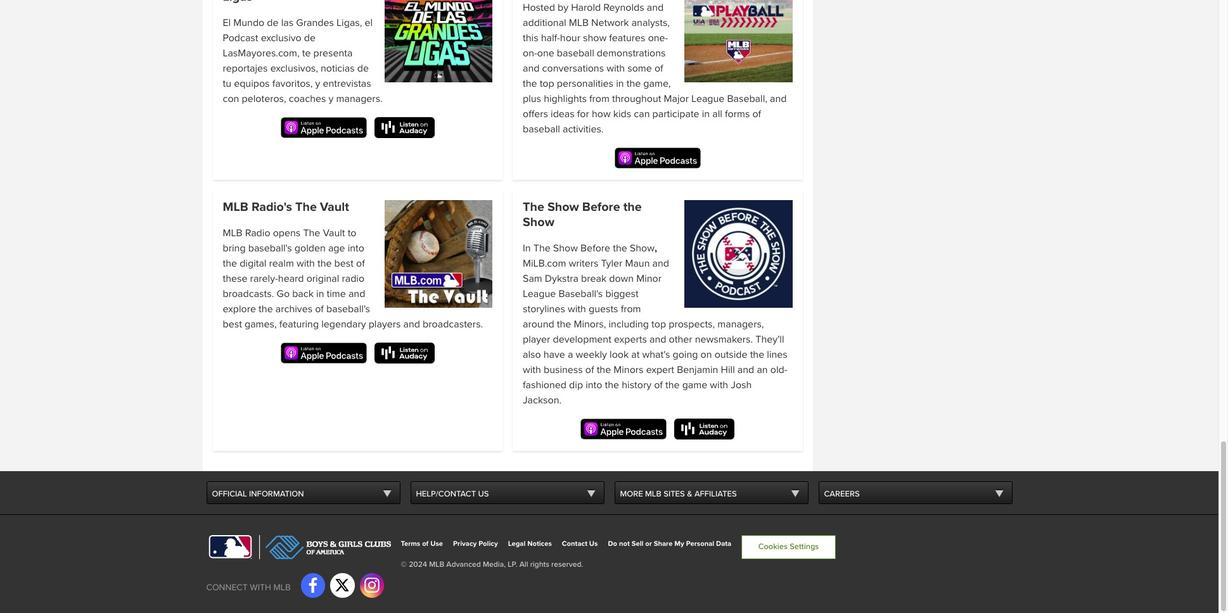Task type: locate. For each thing, give the bounding box(es) containing it.
lasmayores.com,
[[223, 47, 300, 59]]

best
[[335, 257, 354, 270], [223, 318, 242, 331]]

my
[[675, 540, 685, 549]]

coaches
[[289, 92, 326, 105]]

best down the 'explore' at the left of page
[[223, 318, 242, 331]]

mlb right 2024
[[429, 561, 445, 570]]

vault up to
[[320, 200, 349, 215]]

the
[[523, 77, 537, 90], [627, 77, 641, 90], [624, 200, 642, 215], [613, 242, 628, 255], [223, 257, 237, 270], [318, 257, 332, 270], [259, 303, 273, 316], [557, 318, 572, 331], [751, 349, 765, 361], [597, 364, 611, 377], [605, 379, 620, 392], [666, 379, 680, 392]]

business
[[544, 364, 583, 377]]

1 horizontal spatial league
[[692, 92, 725, 105]]

for
[[578, 108, 590, 120]]

all
[[713, 108, 723, 120]]

1 horizontal spatial best
[[335, 257, 354, 270]]

radio's
[[252, 200, 292, 215]]

help/contact
[[416, 490, 476, 500]]

1 vertical spatial vault
[[323, 227, 345, 240]]

con
[[223, 92, 239, 105]]

1 vertical spatial baseball
[[523, 123, 561, 136]]

top right including
[[652, 318, 667, 331]]

of down weekly
[[586, 364, 595, 377]]

2 horizontal spatial in
[[702, 108, 710, 120]]

privacy policy link
[[453, 540, 498, 549]]

1 vertical spatial league
[[523, 288, 556, 300]]

1 horizontal spatial top
[[652, 318, 667, 331]]

0 horizontal spatial league
[[523, 288, 556, 300]]

in down the original
[[316, 288, 324, 301]]

0 horizontal spatial best
[[223, 318, 242, 331]]

de left las
[[267, 16, 279, 29]]

with down also
[[523, 364, 541, 377]]

and
[[647, 1, 664, 14], [523, 62, 540, 75], [771, 92, 787, 105], [653, 257, 670, 270], [349, 288, 366, 301], [404, 318, 420, 331], [650, 333, 667, 346], [738, 364, 755, 377]]

2 horizontal spatial de
[[358, 62, 369, 75]]

1 horizontal spatial in
[[616, 77, 624, 90]]

0 vertical spatial baseball's
[[248, 242, 292, 255]]

down
[[610, 272, 634, 285]]

the inside 'the show before the show'
[[523, 200, 545, 215]]

terms of use link
[[401, 540, 443, 549]]

0 horizontal spatial in
[[316, 288, 324, 301]]

legal notices
[[508, 540, 552, 549]]

before up writers
[[581, 242, 611, 255]]

kids
[[614, 108, 632, 120]]

game
[[683, 379, 708, 392]]

and down , on the top right
[[653, 257, 670, 270]]

at
[[632, 349, 640, 361]]

weekly
[[576, 349, 607, 361]]

the right in on the left top of the page
[[534, 242, 551, 255]]

the up in on the left top of the page
[[523, 200, 545, 215]]

us
[[478, 490, 489, 500]]

history
[[622, 379, 652, 392]]

league up "storylines"
[[523, 288, 556, 300]]

0 vertical spatial from
[[590, 92, 610, 105]]

mlb down harold
[[569, 16, 589, 29]]

official
[[212, 490, 247, 500]]

y up coaches
[[316, 77, 320, 90]]

baseball's up realm
[[248, 242, 292, 255]]

the show before the show
[[523, 200, 642, 230]]

in up throughout on the top of page
[[616, 77, 624, 90]]

0 horizontal spatial baseball's
[[248, 242, 292, 255]]

mlb inside hosted by harold reynolds and additional mlb network analysts, this half-hour show features one- on-one baseball demonstrations and conversations with some of the top personalities in the game, plus highlights from throughout major league baseball, and offers ideas for how kids can participate in all forms of baseball activities.
[[569, 16, 589, 29]]

rights
[[531, 561, 550, 570]]

0 vertical spatial in
[[616, 77, 624, 90]]

0 vertical spatial before
[[583, 200, 621, 215]]

1 horizontal spatial y
[[329, 92, 334, 105]]

1 vertical spatial best
[[223, 318, 242, 331]]

the up opens
[[295, 200, 317, 215]]

into
[[348, 242, 365, 255], [586, 379, 603, 392]]

from up including
[[621, 303, 641, 316]]

baseball
[[557, 47, 595, 59], [523, 123, 561, 136]]

show up writers
[[554, 242, 578, 255]]

©
[[401, 561, 407, 570]]

mlb inside more mlb sites & affiliates popup button
[[646, 490, 662, 500]]

of left use
[[422, 540, 429, 549]]

el
[[365, 16, 373, 29]]

1 vertical spatial into
[[586, 379, 603, 392]]

of down baseball,
[[753, 108, 762, 120]]

lp.
[[508, 561, 518, 570]]

before up tyler
[[583, 200, 621, 215]]

share
[[654, 540, 673, 549]]

1 vertical spatial top
[[652, 318, 667, 331]]

de up the entrevistas
[[358, 62, 369, 75]]

in left all
[[702, 108, 710, 120]]

0 vertical spatial vault
[[320, 200, 349, 215]]

offers
[[523, 108, 548, 120]]

us
[[590, 540, 598, 549]]

additional
[[523, 16, 567, 29]]

with down hill
[[710, 379, 729, 392]]

mlb.com image
[[206, 536, 254, 560]]

terms
[[401, 540, 421, 549]]

the down weekly
[[597, 364, 611, 377]]

1 horizontal spatial from
[[621, 303, 641, 316]]

entrevistas
[[323, 77, 371, 90]]

the up games, on the bottom left
[[259, 303, 273, 316]]

1 vertical spatial before
[[581, 242, 611, 255]]

the down expert
[[666, 379, 680, 392]]

1 vertical spatial baseball's
[[327, 303, 370, 316]]

mlb up bring
[[223, 227, 243, 240]]

0 vertical spatial into
[[348, 242, 365, 255]]

y down the entrevistas
[[329, 92, 334, 105]]

best down age
[[335, 257, 354, 270]]

have
[[544, 349, 566, 361]]

2 vertical spatial in
[[316, 288, 324, 301]]

use
[[431, 540, 443, 549]]

archives
[[276, 303, 313, 316]]

show up the maun
[[630, 242, 655, 255]]

hour
[[561, 32, 581, 44]]

analysts,
[[632, 16, 670, 29]]

0 vertical spatial top
[[540, 77, 555, 90]]

heard
[[278, 273, 304, 285]]

1 vertical spatial in
[[702, 108, 710, 120]]

to
[[348, 227, 357, 240]]

0 horizontal spatial from
[[590, 92, 610, 105]]

from up how
[[590, 92, 610, 105]]

personalities
[[557, 77, 614, 90]]

0 horizontal spatial into
[[348, 242, 365, 255]]

top inside "in the show before the show , milb.com writers tyler maun and sam dykstra break down minor league baseball's biggest storylines with guests from around the minors, including top prospects, managers, player development experts and other newsmakers. they'll also have a weekly look at what's going on outside the lines with business of the minors expert benjamin hill and an old- fashioned dip into the history of the game with josh jackson."
[[652, 318, 667, 331]]

0 horizontal spatial y
[[316, 77, 320, 90]]

help/contact us
[[416, 490, 489, 500]]

with down demonstrations
[[607, 62, 625, 75]]

top up 'plus'
[[540, 77, 555, 90]]

and down 'on-'
[[523, 62, 540, 75]]

minors
[[614, 364, 644, 377]]

before inside "in the show before the show , milb.com writers tyler maun and sam dykstra break down minor league baseball's biggest storylines with guests from around the minors, including top prospects, managers, player development experts and other newsmakers. they'll also have a weekly look at what's going on outside the lines with business of the minors expert benjamin hill and an old- fashioned dip into the history of the game with josh jackson."
[[581, 242, 611, 255]]

connect
[[206, 583, 248, 594]]

contact us
[[562, 540, 598, 549]]

benjamin
[[677, 364, 719, 377]]

in inside "mlb radio opens the vault to bring baseball's golden age into the digital realm with the best of these rarely-heard original radio broadcasts. go back in time and explore the archives of baseball's best games, featuring legendary players and broadcasters."
[[316, 288, 324, 301]]

1 horizontal spatial into
[[586, 379, 603, 392]]

mlb up 'radio'
[[223, 200, 248, 215]]

also
[[523, 349, 541, 361]]

and up what's
[[650, 333, 667, 346]]

top
[[540, 77, 555, 90], [652, 318, 667, 331]]

baseball up conversations
[[557, 47, 595, 59]]

y
[[316, 77, 320, 90], [329, 92, 334, 105]]

media,
[[483, 561, 506, 570]]

1 vertical spatial from
[[621, 303, 641, 316]]

the up the maun
[[624, 200, 642, 215]]

with
[[607, 62, 625, 75], [297, 257, 315, 270], [568, 303, 586, 316], [523, 364, 541, 377], [710, 379, 729, 392], [250, 583, 271, 594]]

0 vertical spatial league
[[692, 92, 725, 105]]

league inside hosted by harold reynolds and additional mlb network analysts, this half-hour show features one- on-one baseball demonstrations and conversations with some of the top personalities in the game, plus highlights from throughout major league baseball, and offers ideas for how kids can participate in all forms of baseball activities.
[[692, 92, 725, 105]]

the inside "mlb radio opens the vault to bring baseball's golden age into the digital realm with the best of these rarely-heard original radio broadcasts. go back in time and explore the archives of baseball's best games, featuring legendary players and broadcasters."
[[303, 227, 320, 240]]

show up in on the left top of the page
[[523, 215, 555, 230]]

with down the golden
[[297, 257, 315, 270]]

digital
[[240, 257, 267, 270]]

maun
[[626, 257, 650, 270]]

ideas
[[551, 108, 575, 120]]

vault up age
[[323, 227, 345, 240]]

league up all
[[692, 92, 725, 105]]

mlb left sites
[[646, 490, 662, 500]]

what's
[[643, 349, 671, 361]]

0 horizontal spatial top
[[540, 77, 555, 90]]

into right 'dip'
[[586, 379, 603, 392]]

players
[[369, 318, 401, 331]]

baseball down offers
[[523, 123, 561, 136]]

the up the development
[[557, 318, 572, 331]]

mlb radio opens the vault to bring baseball's golden age into the digital realm with the best of these rarely-heard original radio broadcasts. go back in time and explore the archives of baseball's best games, featuring legendary players and broadcasters.
[[223, 227, 483, 331]]

2 vertical spatial de
[[358, 62, 369, 75]]

writers
[[569, 257, 599, 270]]

the up the golden
[[303, 227, 320, 240]]

and right baseball,
[[771, 92, 787, 105]]

0 vertical spatial baseball
[[557, 47, 595, 59]]

1 horizontal spatial de
[[304, 31, 316, 44]]

original
[[307, 273, 339, 285]]

milb.com
[[523, 257, 567, 270]]

league inside "in the show before the show , milb.com writers tyler maun and sam dykstra break down minor league baseball's biggest storylines with guests from around the minors, including top prospects, managers, player development experts and other newsmakers. they'll also have a weekly look at what's going on outside the lines with business of the minors expert benjamin hill and an old- fashioned dip into the history of the game with josh jackson."
[[523, 288, 556, 300]]

with inside "mlb radio opens the vault to bring baseball's golden age into the digital realm with the best of these rarely-heard original radio broadcasts. go back in time and explore the archives of baseball's best games, featuring legendary players and broadcasters."
[[297, 257, 315, 270]]

0 vertical spatial de
[[267, 16, 279, 29]]

reportajes
[[223, 62, 268, 75]]

0 vertical spatial y
[[316, 77, 320, 90]]

baseball's
[[248, 242, 292, 255], [327, 303, 370, 316]]

the inside "in the show before the show , milb.com writers tyler maun and sam dykstra break down minor league baseball's biggest storylines with guests from around the minors, including top prospects, managers, player development experts and other newsmakers. they'll also have a weekly look at what's going on outside the lines with business of the minors expert benjamin hill and an old- fashioned dip into the history of the game with josh jackson."
[[534, 242, 551, 255]]

highlights
[[544, 92, 587, 105]]

and up analysts,
[[647, 1, 664, 14]]

legal notices link
[[508, 540, 552, 549]]

the
[[295, 200, 317, 215], [523, 200, 545, 215], [303, 227, 320, 240], [534, 242, 551, 255]]

de up te
[[304, 31, 316, 44]]

policy
[[479, 540, 498, 549]]

el
[[223, 16, 231, 29]]

baseball's up legendary
[[327, 303, 370, 316]]

outside
[[715, 349, 748, 361]]

experts
[[614, 333, 647, 346]]

into down to
[[348, 242, 365, 255]]

break
[[582, 272, 607, 285]]

mlb left facebook icon
[[274, 583, 291, 594]]



Task type: vqa. For each thing, say whether or not it's contained in the screenshot.
this
yes



Task type: describe. For each thing, give the bounding box(es) containing it.
hosted by harold reynolds and additional mlb network analysts, this half-hour show features one- on-one baseball demonstrations and conversations with some of the top personalities in the game, plus highlights from throughout major league baseball, and offers ideas for how kids can participate in all forms of baseball activities.
[[523, 1, 787, 136]]

look
[[610, 349, 629, 361]]

in
[[523, 242, 531, 255]]

broadcasters.
[[423, 318, 483, 331]]

bring
[[223, 242, 246, 255]]

the up 'plus'
[[523, 77, 537, 90]]

one-
[[649, 32, 669, 44]]

go
[[277, 288, 290, 301]]

can
[[634, 108, 650, 120]]

features
[[610, 32, 646, 44]]

1 vertical spatial de
[[304, 31, 316, 44]]

of down expert
[[655, 379, 663, 392]]

with right connect
[[250, 583, 271, 594]]

including
[[609, 318, 649, 331]]

network
[[592, 16, 629, 29]]

participate
[[653, 108, 700, 120]]

information
[[249, 490, 304, 500]]

into inside "mlb radio opens the vault to bring baseball's golden age into the digital realm with the best of these rarely-heard original radio broadcasts. go back in time and explore the archives of baseball's best games, featuring legendary players and broadcasters."
[[348, 242, 365, 255]]

terms of use
[[401, 540, 443, 549]]

0 vertical spatial best
[[335, 257, 354, 270]]

legendary
[[322, 318, 366, 331]]

top inside hosted by harold reynolds and additional mlb network analysts, this half-hour show features one- on-one baseball demonstrations and conversations with some of the top personalities in the game, plus highlights from throughout major league baseball, and offers ideas for how kids can participate in all forms of baseball activities.
[[540, 77, 555, 90]]

noticias
[[321, 62, 355, 75]]

instagram image
[[364, 579, 380, 594]]

tu
[[223, 77, 231, 90]]

throughout
[[613, 92, 662, 105]]

baseball,
[[728, 92, 768, 105]]

radio
[[245, 227, 271, 240]]

with inside hosted by harold reynolds and additional mlb network analysts, this half-hour show features one- on-one baseball demonstrations and conversations with some of the top personalities in the game, plus highlights from throughout major league baseball, and offers ideas for how kids can participate in all forms of baseball activities.
[[607, 62, 625, 75]]

from inside hosted by harold reynolds and additional mlb network analysts, this half-hour show features one- on-one baseball demonstrations and conversations with some of the top personalities in the game, plus highlights from throughout major league baseball, and offers ideas for how kids can participate in all forms of baseball activities.
[[590, 92, 610, 105]]

of up the game,
[[655, 62, 664, 75]]

conversations
[[543, 62, 604, 75]]

player
[[523, 333, 551, 346]]

facebook image
[[306, 579, 321, 594]]

major
[[664, 92, 689, 105]]

dykstra
[[545, 272, 579, 285]]

mlb inside "mlb radio opens the vault to bring baseball's golden age into the digital realm with the best of these rarely-heard original radio broadcasts. go back in time and explore the archives of baseball's best games, featuring legendary players and broadcasters."
[[223, 227, 243, 240]]

personal
[[687, 540, 715, 549]]

ligas,
[[337, 16, 362, 29]]

contact
[[562, 540, 588, 549]]

the up the original
[[318, 257, 332, 270]]

going
[[673, 349, 698, 361]]

hosted
[[523, 1, 555, 14]]

into inside "in the show before the show , milb.com writers tyler maun and sam dykstra break down minor league baseball's biggest storylines with guests from around the minors, including top prospects, managers, player development experts and other newsmakers. they'll also have a weekly look at what's going on outside the lines with business of the minors expert benjamin hill and an old- fashioned dip into the history of the game with josh jackson."
[[586, 379, 603, 392]]

or
[[646, 540, 652, 549]]

the up an at the bottom right of page
[[751, 349, 765, 361]]

and down radio
[[349, 288, 366, 301]]

exclusivo
[[261, 31, 302, 44]]

of up radio
[[356, 257, 365, 270]]

1 vertical spatial y
[[329, 92, 334, 105]]

rarely-
[[250, 273, 278, 285]]

© 2024 mlb advanced media, lp. all rights reserved.
[[401, 561, 584, 570]]

back
[[292, 288, 314, 301]]

the down minors at the bottom of page
[[605, 379, 620, 392]]

do not sell or share my personal data cookies settings
[[608, 540, 820, 553]]

these
[[223, 273, 248, 285]]

sam
[[523, 272, 543, 285]]

the up tyler
[[613, 242, 628, 255]]

podcast
[[223, 31, 258, 44]]

and right players
[[404, 318, 420, 331]]

more mlb sites & affiliates
[[621, 490, 737, 500]]

on-
[[523, 47, 538, 59]]

presenta
[[314, 47, 353, 59]]

the show before the show podcast image
[[685, 201, 793, 308]]

they'll
[[756, 333, 785, 346]]

more
[[621, 490, 644, 500]]

some
[[628, 62, 652, 75]]

before inside 'the show before the show'
[[583, 200, 621, 215]]

settings
[[790, 542, 820, 553]]

lines
[[768, 349, 788, 361]]

dip
[[570, 379, 583, 392]]

privacy policy
[[453, 540, 498, 549]]

by
[[558, 1, 569, 14]]

how
[[592, 108, 611, 120]]

vault inside "mlb radio opens the vault to bring baseball's golden age into the digital realm with the best of these rarely-heard original radio broadcasts. go back in time and explore the archives of baseball's best games, featuring legendary players and broadcasters."
[[323, 227, 345, 240]]

biggest
[[606, 288, 639, 300]]

one
[[538, 47, 555, 59]]

an
[[757, 364, 768, 377]]

the up throughout on the top of page
[[627, 77, 641, 90]]

exclusivos,
[[271, 62, 318, 75]]

connect with mlb
[[206, 583, 291, 594]]

the inside 'the show before the show'
[[624, 200, 642, 215]]

broadcasts.
[[223, 288, 274, 301]]

activities.
[[563, 123, 604, 136]]

on
[[701, 349, 712, 361]]

1 horizontal spatial baseball's
[[327, 303, 370, 316]]

other
[[669, 333, 693, 346]]

x image
[[335, 579, 350, 594]]

0 horizontal spatial de
[[267, 16, 279, 29]]

with down baseball's
[[568, 303, 586, 316]]

the down bring
[[223, 257, 237, 270]]

and up josh
[[738, 364, 755, 377]]

reynolds
[[604, 1, 645, 14]]

las
[[281, 16, 294, 29]]

favoritos,
[[272, 77, 313, 90]]

this
[[523, 32, 539, 44]]

forms
[[725, 108, 750, 120]]

el mundo de las grandes ligas, el podcast exclusivo de lasmayores.com, te presenta reportajes exclusivos, noticias de tu equipos favoritos, y entrevistas con peloteros, coaches y managers.
[[223, 16, 383, 105]]

show up milb.com
[[548, 200, 579, 215]]

boys and girls club of america image
[[259, 536, 391, 560]]

golden
[[295, 242, 326, 255]]

a
[[568, 349, 574, 361]]

peloteros,
[[242, 92, 286, 105]]

jackson.
[[523, 394, 562, 407]]

mlb radio's the vault
[[223, 200, 349, 215]]

legal
[[508, 540, 526, 549]]

advanced
[[447, 561, 481, 570]]

contact us link
[[562, 540, 598, 549]]

realm
[[269, 257, 294, 270]]

age
[[328, 242, 345, 255]]

careers
[[825, 490, 860, 500]]

in the show before the show , milb.com writers tyler maun and sam dykstra break down minor league baseball's biggest storylines with guests from around the minors, including top prospects, managers, player development experts and other newsmakers. they'll also have a weekly look at what's going on outside the lines with business of the minors expert benjamin hill and an old- fashioned dip into the history of the game with josh jackson.
[[523, 242, 788, 407]]

of up featuring
[[315, 303, 324, 316]]

managers.
[[336, 92, 383, 105]]

guests
[[589, 303, 619, 316]]

from inside "in the show before the show , milb.com writers tyler maun and sam dykstra break down minor league baseball's biggest storylines with guests from around the minors, including top prospects, managers, player development experts and other newsmakers. they'll also have a weekly look at what's going on outside the lines with business of the minors expert benjamin hill and an old- fashioned dip into the history of the game with josh jackson."
[[621, 303, 641, 316]]

help/contact us button
[[411, 482, 605, 505]]



